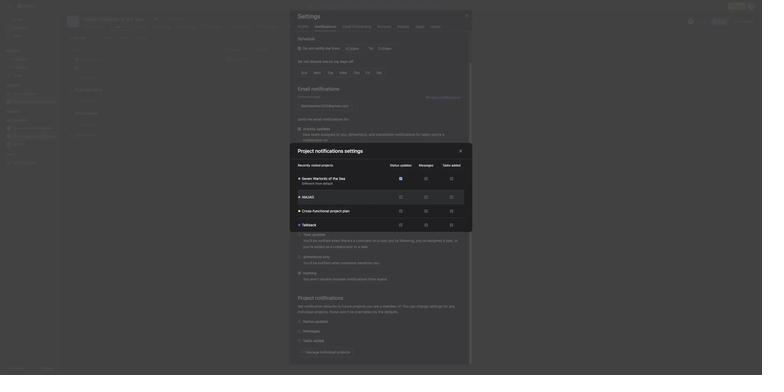 Task type: vqa. For each thing, say whether or not it's contained in the screenshot.
1st the Seven Warlords of the Sea link from the bottom's Seven Warlords of the Sea
yes



Task type: locate. For each thing, give the bounding box(es) containing it.
my inside starred element
[[13, 92, 18, 96]]

account button
[[378, 24, 391, 31]]

1 my workspace link from the top
[[3, 90, 58, 98]]

1 vertical spatial of
[[40, 134, 43, 139]]

0 horizontal spatial cross-
[[13, 126, 24, 131]]

1 toggle notify about messages checkbox from the top
[[425, 177, 428, 181]]

my workspace link inside starred element
[[3, 90, 58, 98]]

on right comment
[[373, 239, 377, 243]]

status
[[390, 164, 400, 168], [303, 184, 314, 188], [303, 320, 314, 324]]

row
[[61, 45, 763, 55], [67, 54, 757, 55], [61, 55, 763, 64], [61, 64, 763, 73]]

1 vertical spatial cross-functional project plan
[[302, 209, 350, 214]]

assigned inside daily summaries new tasks assigned to you and upcoming due dates
[[321, 169, 336, 173]]

of down cross-functional project plan link
[[40, 134, 43, 139]]

0 vertical spatial not
[[309, 46, 314, 51]]

1 vertical spatial seven
[[13, 134, 23, 139]]

0 horizontal spatial talkback
[[13, 118, 28, 122]]

2 you, from the top
[[341, 153, 348, 158]]

the right by
[[379, 310, 384, 315]]

0 vertical spatial functional
[[24, 126, 40, 131]]

my inside teams element
[[13, 161, 18, 165]]

1 vertical spatial task
[[381, 239, 388, 243]]

cross-functional project plan up send me browser notifications for…
[[302, 209, 350, 214]]

sea inside projects "element"
[[50, 134, 56, 139]]

1 when from the top
[[332, 239, 340, 243]]

and inside daily summaries new tasks assigned to you and upcoming due dates
[[348, 169, 354, 173]]

2 my workspace link from the top
[[3, 159, 58, 167]]

new down the activity
[[303, 133, 310, 137]]

1 vertical spatial add task… row
[[61, 96, 763, 106]]

1 vertical spatial and
[[378, 153, 384, 158]]

3 toggle notify about task creations checkbox from the top
[[450, 210, 453, 213]]

2 vertical spatial seven
[[302, 177, 312, 181]]

0 horizontal spatial you're
[[303, 245, 314, 249]]

calendar
[[181, 25, 196, 29]]

completed image
[[74, 56, 80, 62]]

my tasks link
[[3, 24, 58, 32]]

tasks inside daily summaries new tasks assigned to you and upcoming due dates
[[311, 169, 320, 173]]

1 vertical spatial plan
[[343, 209, 350, 214]]

new for new tasks assigned to you and upcoming due dates
[[303, 169, 310, 173]]

3 add task… row from the top
[[61, 120, 763, 129]]

2 my from the top
[[13, 92, 18, 96]]

from left "asana"
[[369, 278, 376, 282]]

3 add task… button from the top
[[81, 122, 98, 128]]

Toggle notify about task creations checkbox
[[450, 177, 453, 181], [450, 196, 453, 199], [450, 210, 453, 213]]

send up you'll
[[298, 224, 306, 228]]

talkback inside project notifications settings dialog
[[302, 223, 317, 227]]

add task… for news
[[81, 123, 98, 127]]

insights element
[[0, 46, 61, 81]]

projects inside weekly reports status updates on projects in your portfolios
[[334, 184, 347, 188]]

0 horizontal spatial amjad
[[13, 142, 25, 147]]

browser
[[313, 224, 327, 228], [333, 278, 346, 282]]

global element
[[0, 12, 61, 43]]

cross-functional project plan down "talkback" link
[[13, 126, 61, 131]]

1 vertical spatial notified
[[318, 261, 331, 266]]

amjad inside project notifications settings dialog
[[302, 195, 314, 200]]

1 vertical spatial status
[[303, 184, 314, 188]]

0 vertical spatial collaborator
[[303, 138, 323, 142]]

seven warlords of the sea link inside starred element
[[3, 98, 58, 106]]

display
[[398, 24, 410, 29]]

notifications right "about"
[[441, 95, 461, 100]]

dates
[[379, 169, 388, 173]]

1 horizontal spatial talkback
[[302, 223, 317, 227]]

tasks for daily summaries new tasks assigned to you and upcoming due dates
[[311, 169, 320, 173]]

toggle notify about task creations checkbox up "remove email"
[[450, 177, 453, 181]]

task… for news
[[89, 123, 98, 127]]

you, left direct
[[341, 153, 348, 158]]

seven inside projects "element"
[[13, 134, 23, 139]]

email right remove
[[451, 199, 459, 203]]

1 horizontal spatial and
[[369, 133, 375, 137]]

you right the of.
[[403, 305, 409, 309]]

from inside project notifications settings dialog
[[316, 182, 322, 186]]

talkback down projects at the top of the page
[[13, 118, 28, 122]]

you down nothing
[[303, 278, 310, 282]]

1 toggle notify about status updates checkbox from the top
[[400, 196, 403, 199]]

add task… button for news
[[81, 122, 98, 128]]

amjad link
[[3, 141, 58, 149]]

1 vertical spatial task
[[303, 233, 311, 237]]

1 vertical spatial toggle notify about status updates checkbox
[[400, 224, 403, 227]]

email up browser notifications
[[318, 199, 326, 203]]

for inside activity updates new tasks assigned to you, @mentions, and completion notifications for tasks you're a collaborator on
[[417, 133, 421, 137]]

notifications
[[315, 24, 336, 29]]

status updates down projects,
[[303, 320, 329, 324]]

nothing
[[303, 271, 317, 276]]

my down team
[[13, 161, 18, 165]]

1 vertical spatial when
[[332, 261, 340, 266]]

Toggle notify about messages checkbox
[[425, 177, 428, 181], [425, 196, 428, 199], [425, 210, 428, 213], [425, 224, 428, 227]]

my for my tasks link on the left top
[[13, 25, 18, 30]]

1 vertical spatial amjad
[[302, 195, 314, 200]]

recently
[[298, 164, 311, 168]]

browser down browser notifications
[[313, 224, 327, 228]]

4 toggle notify about messages checkbox from the top
[[425, 224, 428, 227]]

Assign HQ locations text field
[[80, 66, 115, 71]]

my workspace link inside teams element
[[3, 159, 58, 167]]

0 vertical spatial you
[[341, 169, 347, 173]]

toggle notify about status updates checkbox for seven warlords of the sea
[[400, 177, 403, 181]]

receive
[[320, 278, 332, 282]]

1 add task… from the top
[[81, 75, 98, 80]]

1 horizontal spatial collaborator
[[333, 245, 353, 249]]

notified for updates
[[318, 239, 331, 243]]

projects
[[322, 164, 333, 168], [334, 184, 347, 188], [353, 305, 366, 309], [337, 351, 350, 355]]

project down "talkback" link
[[41, 126, 53, 131]]

toggle notify about status updates checkbox down @mentions at the right top of the page
[[400, 177, 403, 181]]

to inside activity updates new tasks assigned to you, @mentions, and completion notifications for tasks you're a collaborator on
[[337, 133, 340, 137]]

and right messages,
[[378, 153, 384, 158]]

1 vertical spatial you
[[373, 261, 379, 266]]

updates down @mentions at the right top of the page
[[400, 164, 412, 168]]

to for summaries
[[337, 169, 340, 173]]

Toggle notify about status updates checkbox
[[400, 177, 403, 181], [400, 224, 403, 227]]

1 vertical spatial you,
[[341, 153, 348, 158]]

1 notified from the top
[[318, 239, 331, 243]]

to:
[[369, 46, 374, 51]]

you, left @mentions,
[[341, 133, 348, 137]]

tasks for mentions only new tasks assigned to you, direct messages, and @mentions
[[311, 153, 320, 158]]

workspace down amjad link on the left of the page
[[19, 161, 37, 165]]

be for you'll
[[313, 239, 317, 243]]

0 vertical spatial my
[[13, 25, 18, 30]]

only inside the mentions only new tasks assigned to you, direct messages, and @mentions
[[320, 148, 327, 152]]

toggle notify about messages checkbox for seven warlords of the sea
[[425, 177, 428, 181]]

0 horizontal spatial individual
[[298, 310, 314, 315]]

do for do not disturb me on my days off
[[298, 59, 303, 64]]

my inside my tasks link
[[13, 25, 18, 30]]

inbox
[[13, 34, 22, 38]]

cross-functional project plan inside project notifications settings dialog
[[302, 209, 350, 214]]

mon
[[314, 71, 321, 75]]

1 my from the top
[[13, 25, 18, 30]]

assigned left task,
[[428, 239, 442, 243]]

completed image
[[74, 65, 80, 71]]

reporting link
[[3, 55, 58, 63]]

toggle notify about status updates checkbox for cross-functional project plan
[[400, 210, 403, 213]]

None text field
[[82, 14, 145, 24]]

weekly
[[303, 178, 315, 183]]

1 horizontal spatial task
[[303, 233, 311, 237]]

the up "talkback" link
[[44, 100, 49, 104]]

you'll
[[303, 261, 312, 266]]

0 vertical spatial toggle notify about status updates checkbox
[[400, 196, 403, 199]]

seven warlords of the sea up "talkback" link
[[13, 100, 56, 104]]

my for my workspace link inside teams element
[[13, 161, 18, 165]]

a inside activity updates new tasks assigned to you, @mentions, and completion notifications for tasks you're a collaborator on
[[443, 133, 445, 137]]

for left any
[[444, 305, 448, 309]]

task… down recruiting
[[89, 99, 98, 103]]

about notifications
[[430, 95, 461, 100]]

invite
[[14, 367, 23, 371]]

2 vertical spatial warlords
[[313, 177, 328, 181]]

share
[[718, 20, 726, 23]]

1 horizontal spatial do
[[303, 46, 308, 51]]

1 you, from the top
[[341, 133, 348, 137]]

my
[[334, 59, 339, 64]]

1 vertical spatial do
[[298, 59, 303, 64]]

notified inside '@mentions only you'll be notified when someone mentions you'
[[318, 261, 331, 266]]

me up the activity
[[307, 117, 312, 122]]

1 vertical spatial my workspace
[[13, 161, 37, 165]]

1 seven warlords of the sea link from the top
[[3, 98, 58, 106]]

0 horizontal spatial you
[[341, 169, 347, 173]]

add task… row for world news
[[61, 120, 763, 129]]

2 seven warlords of the sea link from the top
[[3, 133, 58, 141]]

new down different from default
[[311, 199, 318, 203]]

individual right manage
[[320, 351, 336, 355]]

warlords
[[24, 100, 39, 104], [24, 134, 39, 139], [313, 177, 328, 181]]

add task… down assign hq locations text box
[[81, 75, 98, 80]]

the inside project notifications settings dialog
[[333, 177, 338, 181]]

cross- inside project notifications settings dialog
[[302, 209, 313, 214]]

added
[[452, 164, 461, 168], [315, 245, 325, 249], [314, 339, 324, 344]]

to up notifications settings at the left top of the page
[[337, 133, 340, 137]]

tasks for activity updates new tasks assigned to you, @mentions, and completion notifications for tasks you're a collaborator on
[[311, 133, 320, 137]]

3 add task… from the top
[[81, 123, 98, 127]]

my workspace down team
[[13, 161, 37, 165]]

comment
[[356, 239, 372, 243]]

to for updates
[[337, 133, 340, 137]]

news
[[87, 111, 98, 116]]

reports
[[316, 178, 329, 183]]

individual
[[298, 310, 314, 315], [320, 351, 336, 355]]

add task… down post recruiting button at left top
[[81, 99, 98, 103]]

toggle notify about messages checkbox for talkback
[[425, 224, 428, 227]]

cross- down "add new email" "button"
[[302, 209, 313, 214]]

new inside the mentions only new tasks assigned to you, direct messages, and @mentions
[[303, 153, 310, 158]]

won't
[[310, 278, 319, 282]]

overview
[[88, 25, 104, 29]]

tasks added inside project notifications settings dialog
[[443, 164, 461, 168]]

manage
[[306, 351, 320, 355]]

tasks down mentions
[[311, 153, 320, 158]]

2 toggle notify about status updates checkbox from the top
[[400, 210, 403, 213]]

0 vertical spatial my workspace
[[13, 92, 37, 96]]

collaborator down there's
[[333, 245, 353, 249]]

task updates you'll be notified when there's a comment on a task you're following, you're assigned a task, or you're added as a collaborator to a task
[[303, 233, 458, 249]]

1 my workspace from the top
[[13, 92, 37, 96]]

row containing tb
[[61, 55, 763, 64]]

1 horizontal spatial tasks
[[443, 164, 451, 168]]

0 horizontal spatial tb
[[227, 57, 231, 61]]

invite button
[[5, 365, 27, 374]]

2 horizontal spatial you
[[373, 261, 379, 266]]

talkback
[[13, 118, 28, 122], [302, 223, 317, 227]]

me for email
[[307, 117, 312, 122]]

messages
[[261, 25, 278, 29], [419, 164, 434, 168], [303, 330, 320, 334]]

1 vertical spatial add task…
[[81, 99, 98, 103]]

0 vertical spatial status
[[390, 164, 400, 168]]

be inside '@mentions only you'll be notified when someone mentions you'
[[313, 261, 317, 266]]

notified inside task updates you'll be notified when there's a comment on a task you're following, you're assigned a task, or you're added as a collaborator to a task
[[318, 239, 331, 243]]

2 vertical spatial sea
[[339, 177, 345, 181]]

mentions only new tasks assigned to you, direct messages, and @mentions
[[303, 148, 403, 158]]

1 horizontal spatial from
[[369, 278, 376, 282]]

1 workspace from the top
[[19, 92, 37, 96]]

updates inside task updates you'll be notified when there's a comment on a task you're following, you're assigned a task, or you're added as a collaborator to a task
[[312, 233, 326, 237]]

updates down send me email notifications for:
[[317, 127, 330, 131]]

to inside daily summaries new tasks assigned to you and upcoming due dates
[[337, 169, 340, 173]]

0 vertical spatial status updates
[[390, 164, 412, 168]]

project
[[298, 148, 314, 154]]

on left in
[[329, 184, 333, 188]]

projects button
[[0, 109, 20, 114]]

visited
[[311, 164, 321, 168]]

task inside "button"
[[80, 36, 86, 40]]

when inside task updates you'll be notified when there's a comment on a task you're following, you're assigned a task, or you're added as a collaborator to a task
[[332, 239, 340, 243]]

1 horizontal spatial plan
[[343, 209, 350, 214]]

name
[[75, 48, 83, 52]]

0 vertical spatial task…
[[89, 75, 98, 80]]

of inside project notifications settings dialog
[[329, 177, 332, 181]]

settings
[[298, 13, 321, 20]]

2 when from the top
[[332, 261, 340, 266]]

@mentions
[[303, 255, 322, 259]]

daily
[[303, 163, 311, 167]]

list image
[[70, 19, 76, 25]]

collapse task list for this section image
[[69, 88, 73, 92]]

projects inside button
[[337, 351, 350, 355]]

assigned down send me email notifications for:
[[321, 133, 336, 137]]

workspace inside starred element
[[19, 92, 37, 96]]

my down starred
[[13, 92, 18, 96]]

to up daily summaries new tasks assigned to you and upcoming due dates
[[337, 153, 340, 158]]

2 toggle notify about messages checkbox from the top
[[425, 196, 428, 199]]

toggle notify about status updates checkbox for amjad
[[400, 196, 403, 199]]

1 vertical spatial added
[[315, 245, 325, 249]]

world news
[[75, 111, 98, 116]]

2 vertical spatial toggle notify about task creations checkbox
[[450, 210, 453, 213]]

1 vertical spatial warlords
[[24, 134, 39, 139]]

someone
[[341, 261, 356, 266]]

warlords inside starred element
[[24, 100, 39, 104]]

talkback up you'll
[[302, 223, 317, 227]]

notifications
[[441, 95, 461, 100], [323, 117, 343, 122], [395, 133, 416, 137], [328, 224, 348, 228], [347, 278, 368, 282]]

add down post recruiting
[[81, 99, 88, 103]]

seven warlords of the sea link up "talkback" link
[[3, 98, 58, 106]]

1 vertical spatial tasks added
[[303, 339, 324, 344]]

Completed checkbox
[[74, 56, 80, 62]]

you for are
[[367, 305, 373, 309]]

warlords down cross-functional project plan link
[[24, 134, 39, 139]]

1 vertical spatial messages
[[419, 164, 434, 168]]

updates down send me browser notifications for…
[[312, 233, 326, 237]]

be down @mentions
[[313, 261, 317, 266]]

2 vertical spatial and
[[348, 169, 354, 173]]

1 horizontal spatial you
[[367, 305, 373, 309]]

0 vertical spatial project
[[41, 126, 53, 131]]

send for send me browser notifications for…
[[298, 224, 306, 228]]

2 task… from the top
[[89, 99, 98, 103]]

for left you're
[[417, 133, 421, 137]]

world news button
[[75, 109, 98, 118]]

added down close this dialog image
[[452, 164, 461, 168]]

2 toggle notify about status updates checkbox from the top
[[400, 224, 403, 227]]

remove email button
[[436, 197, 461, 204]]

in
[[348, 184, 351, 188]]

1 vertical spatial browser
[[333, 278, 346, 282]]

new
[[303, 133, 310, 137], [303, 153, 310, 158], [303, 169, 310, 173], [311, 199, 318, 203]]

2 add task… row from the top
[[61, 96, 763, 106]]

individual inside button
[[320, 351, 336, 355]]

goals link
[[3, 72, 58, 80]]

1 vertical spatial my workspace link
[[3, 159, 58, 167]]

a right are
[[380, 305, 382, 309]]

0 horizontal spatial tasks added
[[303, 339, 324, 344]]

1 vertical spatial for
[[444, 305, 448, 309]]

seven warlords of the sea inside project notifications settings dialog
[[302, 177, 345, 181]]

workspace down goals link
[[19, 92, 37, 96]]

collaborator inside task updates you'll be notified when there's a comment on a task you're following, you're assigned a task, or you're added as a collaborator to a task
[[333, 245, 353, 249]]

amjad down different
[[302, 195, 314, 200]]

0 horizontal spatial from
[[316, 182, 322, 186]]

0 horizontal spatial for
[[417, 133, 421, 137]]

2 add task… from the top
[[81, 99, 98, 103]]

0 vertical spatial workspace
[[19, 92, 37, 96]]

email down email notifications
[[313, 95, 321, 99]]

3 task… from the top
[[89, 123, 98, 127]]

my workspace inside starred element
[[13, 92, 37, 96]]

0 vertical spatial sea
[[50, 100, 56, 104]]

1 horizontal spatial functional
[[313, 209, 329, 214]]

3 toggle notify about messages checkbox from the top
[[425, 210, 428, 213]]

tasks inside the mentions only new tasks assigned to you, direct messages, and @mentions
[[311, 153, 320, 158]]

you, inside activity updates new tasks assigned to you, @mentions, and completion notifications for tasks you're a collaborator on
[[341, 133, 348, 137]]

0 vertical spatial individual
[[298, 310, 314, 315]]

1 vertical spatial cross-
[[302, 209, 313, 214]]

Toggle notify about task creations checkbox
[[450, 224, 453, 227]]

0 vertical spatial tasks
[[443, 164, 451, 168]]

tasks added up manage
[[303, 339, 324, 344]]

send up the activity
[[298, 117, 306, 122]]

from left default
[[316, 182, 322, 186]]

amjad up team
[[13, 142, 25, 147]]

0 vertical spatial for
[[417, 133, 421, 137]]

on inside task updates you'll be notified when there's a comment on a task you're following, you're assigned a task, or you're added as a collaborator to a task
[[373, 239, 377, 243]]

add task… button down assign hq locations text box
[[81, 75, 98, 80]]

be inside task updates you'll be notified when there's a comment on a task you're following, you're assigned a task, or you're added as a collaborator to a task
[[313, 239, 317, 243]]

status updates down @mentions at the right top of the page
[[390, 164, 412, 168]]

1 add task… button from the top
[[81, 75, 98, 80]]

notifications settings
[[315, 148, 363, 154]]

2 send from the top
[[298, 224, 306, 228]]

1 horizontal spatial amjad
[[302, 195, 314, 200]]

2 horizontal spatial task
[[381, 239, 388, 243]]

overridden
[[355, 310, 373, 315]]

my workspace inside teams element
[[13, 161, 37, 165]]

to inside the mentions only new tasks assigned to you, direct messages, and @mentions
[[337, 153, 340, 158]]

workspace for my workspace link inside teams element
[[19, 161, 37, 165]]

task left the name
[[68, 48, 75, 52]]

add task… button down post recruiting button at left top
[[81, 98, 98, 104]]

reporting
[[13, 57, 29, 61]]

cross-
[[13, 126, 24, 131], [302, 209, 313, 214]]

profile
[[298, 24, 309, 29]]

on
[[329, 59, 333, 64], [324, 138, 328, 142], [329, 184, 333, 188], [373, 239, 377, 243]]

add task… button inside header untitled section tree grid
[[81, 75, 98, 80]]

cross-functional project plan inside projects "element"
[[13, 126, 61, 131]]

mentions
[[357, 261, 373, 266]]

workspace
[[19, 92, 37, 96], [19, 161, 37, 165]]

me for browser
[[307, 224, 312, 228]]

toggle notify about status updates checkbox up following,
[[400, 224, 403, 227]]

my workspace link down goals link
[[3, 90, 58, 98]]

goals
[[13, 73, 22, 78]]

insights
[[6, 48, 19, 53]]

2 my workspace from the top
[[13, 161, 37, 165]]

you inside nothing you won't receive browser notifications from asana
[[303, 278, 310, 282]]

assigned
[[321, 133, 336, 137], [321, 153, 336, 158], [321, 169, 336, 173], [428, 239, 442, 243]]

remove from starred image
[[154, 17, 158, 21]]

hacks button
[[431, 24, 441, 31]]

my for my workspace link in starred element
[[13, 92, 18, 96]]

status down weekly
[[303, 184, 314, 188]]

new inside daily summaries new tasks assigned to you and upcoming due dates
[[303, 169, 310, 173]]

1 vertical spatial not
[[304, 59, 309, 64]]

2 add task… button from the top
[[81, 98, 98, 104]]

2 vertical spatial add task… row
[[61, 120, 763, 129]]

you inside the set notification defaults to future projects you are a member of. you can change settings for any individual projects, those won't be overridden by the defaults.
[[367, 305, 373, 309]]

0 horizontal spatial cross-functional project plan
[[13, 126, 61, 131]]

task up the name
[[80, 36, 86, 40]]

0 vertical spatial task
[[68, 48, 75, 52]]

only inside '@mentions only you'll be notified when someone mentions you'
[[323, 255, 330, 259]]

assign hq locations cell
[[61, 64, 224, 73]]

you're
[[432, 133, 442, 137]]

1 vertical spatial seven warlords of the sea
[[13, 134, 56, 139]]

projects element
[[0, 107, 61, 150]]

the up default
[[333, 177, 338, 181]]

collaborator up mentions
[[303, 138, 323, 142]]

0 vertical spatial tb
[[689, 20, 693, 23]]

the
[[44, 100, 49, 104], [44, 134, 49, 139], [333, 177, 338, 181], [379, 310, 384, 315]]

warlords up "talkback" link
[[24, 100, 39, 104]]

on up 'project notifications settings'
[[324, 138, 328, 142]]

cross- inside projects "element"
[[13, 126, 24, 131]]

workspace inside teams element
[[19, 161, 37, 165]]

2 notified from the top
[[318, 261, 331, 266]]

insights button
[[0, 48, 19, 53]]

a right you're
[[443, 133, 445, 137]]

1 toggle notify about status updates checkbox from the top
[[400, 177, 403, 181]]

task right comment
[[381, 239, 388, 243]]

1 vertical spatial toggle notify about status updates checkbox
[[400, 210, 403, 213]]

notifications down mentions
[[347, 278, 368, 282]]

updates down reports
[[315, 184, 328, 188]]

browser inside nothing you won't receive browser notifications from asana
[[333, 278, 346, 282]]

forwarding
[[352, 24, 371, 29]]

1 vertical spatial talkback
[[302, 223, 317, 227]]

1 toggle notify about task creations checkbox from the top
[[450, 177, 453, 181]]

you're left following,
[[389, 239, 399, 243]]

home
[[13, 17, 23, 22]]

Toggle notify about status updates checkbox
[[400, 196, 403, 199], [400, 210, 403, 213]]

assignee
[[226, 48, 239, 52]]

notify
[[315, 46, 325, 51]]

1 vertical spatial tasks
[[303, 339, 313, 344]]

do up sun
[[298, 59, 303, 64]]

1 horizontal spatial task
[[361, 245, 368, 249]]

1 task… from the top
[[89, 75, 98, 80]]

email left forwarding
[[343, 24, 352, 29]]

projects inside project notifications settings dialog
[[322, 164, 333, 168]]

task… up the 'section'
[[89, 123, 98, 127]]

new down mentions
[[303, 153, 310, 158]]

functional down "talkback" link
[[24, 126, 40, 131]]

2 vertical spatial add task…
[[81, 123, 98, 127]]

seven warlords of the sea link inside projects "element"
[[3, 133, 58, 141]]

when for there's
[[332, 239, 340, 243]]

1 horizontal spatial messages
[[303, 330, 320, 334]]

seven up different
[[302, 177, 312, 181]]

my workspace down starred
[[13, 92, 37, 96]]

0 vertical spatial notified
[[318, 239, 331, 243]]

0 vertical spatial when
[[332, 239, 340, 243]]

3 my from the top
[[13, 161, 18, 165]]

only right mentions
[[320, 148, 327, 152]]

do down schedule
[[303, 46, 308, 51]]

defaults.
[[385, 310, 399, 315]]

1 send from the top
[[298, 117, 306, 122]]

2 horizontal spatial and
[[378, 153, 384, 158]]

you're down you'll
[[303, 245, 314, 249]]

0 horizontal spatial browser
[[313, 224, 327, 228]]

1 vertical spatial seven warlords of the sea link
[[3, 133, 58, 141]]

recruiting top pirates cell
[[61, 55, 224, 64]]

2 vertical spatial add task… button
[[81, 122, 98, 128]]

status down @mentions at the right top of the page
[[390, 164, 400, 168]]

notified down @mentions
[[318, 261, 331, 266]]

project notifications
[[298, 296, 344, 301]]

0 vertical spatial cross-
[[13, 126, 24, 131]]

do for do not notify me from:
[[303, 46, 308, 51]]

on inside activity updates new tasks assigned to you, @mentions, and completion notifications for tasks you're a collaborator on
[[324, 138, 328, 142]]

1 add task… row from the top
[[61, 73, 763, 82]]

files
[[288, 25, 296, 29]]

new inside activity updates new tasks assigned to you, @mentions, and completion notifications for tasks you're a collaborator on
[[303, 133, 310, 137]]

email
[[313, 95, 321, 99], [313, 117, 322, 122]]

not left disturb
[[304, 59, 309, 64]]

task
[[80, 36, 86, 40], [381, 239, 388, 243], [361, 245, 368, 249]]

not
[[309, 46, 314, 51], [304, 59, 309, 64]]

add task… row
[[61, 73, 763, 82], [61, 96, 763, 106], [61, 120, 763, 129]]

0 horizontal spatial collaborator
[[303, 138, 323, 142]]

tasks down the activity
[[311, 133, 320, 137]]

1 vertical spatial tb
[[227, 57, 231, 61]]

due
[[372, 169, 378, 173]]

thu
[[354, 71, 360, 75]]

1 vertical spatial task…
[[89, 99, 98, 103]]

when inside '@mentions only you'll be notified when someone mentions you'
[[332, 261, 340, 266]]

updates inside activity updates new tasks assigned to you, @mentions, and completion notifications for tasks you're a collaborator on
[[317, 127, 330, 131]]

0 vertical spatial only
[[320, 148, 327, 152]]

2 workspace from the top
[[19, 161, 37, 165]]

task inside task updates you'll be notified when there's a comment on a task you're following, you're assigned a task, or you're added as a collaborator to a task
[[303, 233, 311, 237]]

2 vertical spatial seven warlords of the sea
[[302, 177, 345, 181]]

0 horizontal spatial plan
[[54, 126, 61, 131]]

functional inside projects "element"
[[24, 126, 40, 131]]

1 vertical spatial me
[[307, 117, 312, 122]]

you'll
[[303, 239, 312, 243]]

seven warlords of the sea inside projects "element"
[[13, 134, 56, 139]]

2 horizontal spatial email
[[451, 199, 459, 203]]

inbox link
[[3, 32, 58, 40]]

status down 'notification'
[[303, 320, 314, 324]]

seven warlords of the sea
[[13, 100, 56, 104], [13, 134, 56, 139], [302, 177, 345, 181]]

activity updates new tasks assigned to you, @mentions, and completion notifications for tasks you're a collaborator on
[[303, 127, 445, 142]]

task… for recruiting
[[89, 99, 98, 103]]



Task type: describe. For each thing, give the bounding box(es) containing it.
preferred
[[298, 95, 312, 99]]

and inside the mentions only new tasks assigned to you, direct messages, and @mentions
[[378, 153, 384, 158]]

seven warlords of the sea inside starred element
[[13, 100, 56, 104]]

a left task,
[[443, 239, 445, 243]]

gantt
[[306, 25, 315, 29]]

email inside email forwarding button
[[343, 24, 352, 29]]

added inside project notifications settings dialog
[[452, 164, 461, 168]]

timeline
[[157, 25, 171, 29]]

calendar link
[[177, 24, 196, 30]]

tue
[[328, 71, 334, 75]]

toggle notify about task creations checkbox for plan
[[450, 210, 453, 213]]

share button
[[712, 18, 728, 25]]

about
[[430, 95, 440, 100]]

collaborator inside activity updates new tasks assigned to you, @mentions, and completion notifications for tasks you're a collaborator on
[[303, 138, 323, 142]]

2 toggle notify about task creations checkbox from the top
[[450, 196, 453, 199]]

the inside projects "element"
[[44, 134, 49, 139]]

teams element
[[0, 150, 61, 168]]

add up "add section" button at top
[[81, 123, 88, 127]]

portfolios
[[13, 65, 29, 70]]

starred element
[[0, 81, 61, 107]]

toggle notify about task creations checkbox for the
[[450, 177, 453, 181]]

updates down projects,
[[315, 320, 329, 324]]

completion
[[376, 133, 394, 137]]

1 horizontal spatial you're
[[389, 239, 399, 243]]

projects inside the set notification defaults to future projects you are a member of. you can change settings for any individual projects, those won't be overridden by the defaults.
[[353, 305, 366, 309]]

add task… inside header untitled section tree grid
[[81, 75, 98, 80]]

files link
[[284, 24, 296, 30]]

list link
[[110, 24, 120, 30]]

board
[[137, 25, 146, 29]]

project inside dialog
[[330, 209, 342, 214]]

wed
[[340, 71, 347, 75]]

tasks inside global element
[[19, 25, 28, 30]]

browser notifications
[[298, 213, 346, 219]]

my workspace for my workspace link inside teams element
[[13, 161, 37, 165]]

add task button
[[67, 35, 88, 42]]

of inside projects "element"
[[40, 134, 43, 139]]

0 vertical spatial email
[[313, 95, 321, 99]]

header untitled section tree grid
[[61, 55, 763, 82]]

messages link
[[257, 24, 278, 30]]

tb inside header untitled section tree grid
[[227, 57, 231, 61]]

task,
[[446, 239, 454, 243]]

seven inside project notifications settings dialog
[[302, 177, 312, 181]]

task for task updates you'll be notified when there's a comment on a task you're following, you're assigned a task, or you're added as a collaborator to a task
[[303, 233, 311, 237]]

you inside the set notification defaults to future projects you are a member of. you can change settings for any individual projects, those won't be overridden by the defaults.
[[403, 305, 409, 309]]

notifications inside nothing you won't receive browser notifications from asana
[[347, 278, 368, 282]]

messages inside project notifications settings dialog
[[419, 164, 434, 168]]

the inside the set notification defaults to future projects you are a member of. you can change settings for any individual projects, those won't be overridden by the defaults.
[[379, 310, 384, 315]]

tyler
[[233, 57, 240, 61]]

future
[[342, 305, 352, 309]]

gantt link
[[302, 24, 315, 30]]

warlords inside projects "element"
[[24, 134, 39, 139]]

post recruiting button
[[75, 85, 103, 94]]

notifications left for…
[[328, 224, 348, 228]]

won't
[[340, 310, 349, 315]]

my workspace for my workspace link in starred element
[[13, 92, 37, 96]]

projects
[[6, 109, 20, 114]]

or
[[455, 239, 458, 243]]

toggle notify about messages checkbox for amjad
[[425, 196, 428, 199]]

amjad inside projects "element"
[[13, 142, 25, 147]]

project notifications settings dialog
[[290, 143, 473, 233]]

assigned for updates
[[321, 133, 336, 137]]

do not disturb me on my days off
[[298, 59, 354, 64]]

different
[[302, 182, 315, 186]]

only for mentions only
[[320, 148, 327, 152]]

0 vertical spatial me
[[323, 59, 328, 64]]

starred button
[[0, 83, 19, 88]]

seven inside starred element
[[13, 100, 23, 104]]

not for disturb
[[304, 59, 309, 64]]

task… inside header untitled section tree grid
[[89, 75, 98, 80]]

project inside "element"
[[41, 126, 53, 131]]

notification
[[305, 305, 323, 309]]

1 vertical spatial status updates
[[303, 320, 329, 324]]

email inside remove email button
[[451, 199, 459, 203]]

set
[[298, 305, 304, 309]]

tasks inside project notifications settings dialog
[[443, 164, 451, 168]]

projects,
[[315, 310, 329, 315]]

preferred email
[[298, 95, 321, 99]]

display button
[[398, 24, 410, 31]]

starred
[[6, 83, 19, 87]]

set notification defaults to future projects you are a member of. you can change settings for any individual projects, those won't be overridden by the defaults.
[[298, 305, 455, 315]]

sea inside project notifications settings dialog
[[339, 177, 345, 181]]

timeline link
[[153, 24, 171, 30]]

dashboard
[[232, 25, 251, 29]]

post recruiting
[[75, 88, 103, 92]]

assigned for summaries
[[321, 169, 336, 173]]

Completed checkbox
[[74, 65, 80, 71]]

to inside task updates you'll be notified when there's a comment on a task you're following, you're assigned a task, or you're added as a collaborator to a task
[[354, 245, 357, 249]]

a right there's
[[354, 239, 355, 243]]

only for @mentions only
[[323, 255, 330, 259]]

upgrade
[[731, 4, 744, 8]]

add inside header untitled section tree grid
[[81, 75, 88, 80]]

close image
[[465, 14, 469, 18]]

notifications inside activity updates new tasks assigned to you, @mentions, and completion notifications for tasks you're a collaborator on
[[395, 133, 416, 137]]

notifications left for:
[[323, 117, 343, 122]]

1 vertical spatial email
[[313, 117, 322, 122]]

@mentions only you'll be notified when someone mentions you
[[303, 255, 379, 266]]

warlords inside project notifications settings dialog
[[313, 177, 328, 181]]

a inside the set notification defaults to future projects you are a member of. you can change settings for any individual projects, those won't be overridden by the defaults.
[[380, 305, 382, 309]]

a down comment
[[358, 245, 360, 249]]

you for and
[[341, 169, 347, 173]]

individual inside the set notification defaults to future projects you are a member of. you can change settings for any individual projects, those won't be overridden by the defaults.
[[298, 310, 314, 315]]

there's
[[341, 239, 353, 243]]

new for new tasks assigned to you, @mentions, and completion notifications for tasks you're a collaborator on
[[303, 133, 310, 137]]

add task… for recruiting
[[81, 99, 98, 103]]

manage individual projects button
[[298, 348, 354, 357]]

status inside project notifications settings dialog
[[390, 164, 400, 168]]

daily summaries new tasks assigned to you and upcoming due dates
[[303, 163, 388, 173]]

you, for direct
[[341, 153, 348, 158]]

be inside the set notification defaults to future projects you are a member of. you can change settings for any individual projects, those won't be overridden by the defaults.
[[350, 310, 354, 315]]

tyler black
[[233, 57, 249, 61]]

toggle notify about status updates checkbox for talkback
[[400, 224, 403, 227]]

task for task name
[[68, 48, 75, 52]]

notified for only
[[318, 261, 331, 266]]

due
[[256, 48, 262, 52]]

my tasks
[[13, 25, 28, 30]]

toggle notify about messages checkbox for cross-functional project plan
[[425, 210, 428, 213]]

2 vertical spatial added
[[314, 339, 324, 344]]

close this dialog image
[[459, 149, 463, 153]]

added inside task updates you'll be notified when there's a comment on a task you're following, you're assigned a task, or you're added as a collaborator to a task
[[315, 245, 325, 249]]

asana
[[377, 278, 387, 282]]

account
[[378, 24, 391, 29]]

@mentions,
[[349, 133, 368, 137]]

you inside '@mentions only you'll be notified when someone mentions you'
[[373, 261, 379, 266]]

email inside "add new email" "button"
[[318, 199, 326, 203]]

add section
[[75, 133, 98, 137]]

on inside weekly reports status updates on projects in your portfolios
[[329, 184, 333, 188]]

status inside weekly reports status updates on projects in your portfolios
[[303, 184, 314, 188]]

profile button
[[298, 24, 309, 31]]

when for someone
[[332, 261, 340, 266]]

me from:
[[326, 46, 341, 51]]

add up task name on the left top of the page
[[73, 36, 79, 40]]

new inside "button"
[[311, 199, 318, 203]]

overview link
[[84, 24, 104, 30]]

task name
[[68, 48, 83, 52]]

upcoming
[[355, 169, 371, 173]]

collapse task list for this section image
[[69, 111, 73, 116]]

0 vertical spatial messages
[[261, 25, 278, 29]]

those
[[330, 310, 339, 315]]

messages,
[[359, 153, 377, 158]]

assigned inside task updates you'll be notified when there's a comment on a task you're following, you're assigned a task, or you're added as a collaborator to a task
[[428, 239, 442, 243]]

fri
[[366, 71, 370, 75]]

and inside activity updates new tasks assigned to you, @mentions, and completion notifications for tasks you're a collaborator on
[[369, 133, 375, 137]]

2 vertical spatial task
[[361, 245, 368, 249]]

add task… button for recruiting
[[81, 98, 98, 104]]

a right comment
[[378, 239, 380, 243]]

you, for @mentions,
[[341, 133, 348, 137]]

team button
[[0, 152, 15, 157]]

tb inside button
[[689, 20, 693, 23]]

remove email
[[438, 199, 459, 203]]

workspace for my workspace link in starred element
[[19, 92, 37, 96]]

2 vertical spatial status
[[303, 320, 314, 324]]

add inside button
[[75, 133, 83, 137]]

by
[[374, 310, 378, 315]]

for inside the set notification defaults to future projects you are a member of. you can change settings for any individual projects, those won't be overridden by the defaults.
[[444, 305, 448, 309]]

defaults
[[324, 305, 337, 309]]

from inside nothing you won't receive browser notifications from asana
[[369, 278, 376, 282]]

tasks left you're
[[422, 133, 431, 137]]

talkback inside projects "element"
[[13, 118, 28, 122]]

2 vertical spatial messages
[[303, 330, 320, 334]]

sea inside starred element
[[50, 100, 56, 104]]

direct
[[349, 153, 358, 158]]

of inside starred element
[[40, 100, 43, 104]]

portfolios
[[360, 184, 376, 188]]

team
[[6, 152, 15, 156]]

email forwarding
[[343, 24, 371, 29]]

plan inside project notifications settings dialog
[[343, 209, 350, 214]]

sat
[[377, 71, 382, 75]]

schedule
[[298, 37, 315, 41]]

notifications inside about notifications link
[[441, 95, 461, 100]]

hacks
[[431, 24, 441, 29]]

date
[[263, 48, 269, 52]]

row containing task name
[[61, 45, 763, 55]]

updates inside project notifications settings dialog
[[400, 164, 412, 168]]

be for you'll
[[313, 261, 317, 266]]

portfolios link
[[3, 63, 58, 72]]

activity
[[303, 127, 316, 131]]

on left my
[[329, 59, 333, 64]]

add down different
[[304, 199, 310, 203]]

add task… row for post recruiting
[[61, 96, 763, 106]]

manage individual projects
[[306, 351, 350, 355]]

hide sidebar image
[[7, 4, 11, 8]]

plan inside projects "element"
[[54, 126, 61, 131]]

mentions
[[303, 148, 319, 152]]

functional inside project notifications settings dialog
[[313, 209, 329, 214]]

the inside starred element
[[44, 100, 49, 104]]

assigned for only
[[321, 153, 336, 158]]

not for notify
[[309, 46, 314, 51]]

2 horizontal spatial you're
[[416, 239, 427, 243]]

status updates inside project notifications settings dialog
[[390, 164, 412, 168]]

new for new tasks assigned to you, direct messages, and @mentions
[[303, 153, 310, 158]]

to for only
[[337, 153, 340, 158]]

are
[[374, 305, 379, 309]]

sun
[[301, 71, 308, 75]]

board link
[[132, 24, 146, 30]]

a right the 'as'
[[331, 245, 333, 249]]

upgrade button
[[729, 3, 746, 10]]

send for send me email notifications for:
[[298, 117, 306, 122]]

@mentions
[[385, 153, 403, 158]]

to inside the set notification defaults to future projects you are a member of. you can change settings for any individual projects, those won't be overridden by the defaults.
[[338, 305, 341, 309]]

0 horizontal spatial tasks
[[303, 339, 313, 344]]

Recruiting top Pirates text field
[[80, 57, 118, 62]]

due date
[[256, 48, 269, 52]]

updates inside weekly reports status updates on projects in your portfolios
[[315, 184, 328, 188]]



